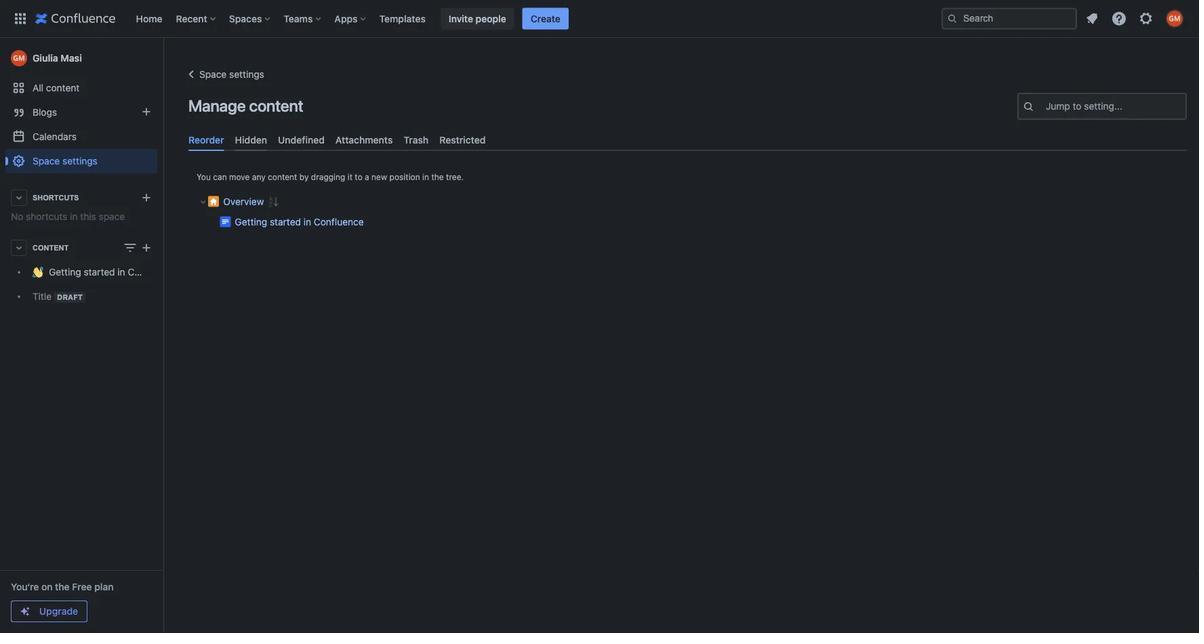 Task type: vqa. For each thing, say whether or not it's contained in the screenshot.
quote
no



Task type: describe. For each thing, give the bounding box(es) containing it.
tree inside space element
[[5, 260, 178, 309]]

2 vertical spatial content
[[268, 173, 297, 182]]

help icon image
[[1111, 11, 1127, 27]]

upgrade
[[39, 606, 78, 618]]

plan
[[94, 582, 114, 593]]

recent
[[176, 13, 207, 24]]

undefined
[[278, 134, 325, 145]]

undefined link
[[273, 129, 330, 151]]

new
[[372, 173, 387, 182]]

space
[[99, 211, 125, 222]]

restricted
[[439, 134, 486, 145]]

by
[[299, 173, 309, 182]]

invite people
[[449, 13, 506, 24]]

invite
[[449, 13, 473, 24]]

you can move any content by dragging it to a new position in the tree.
[[197, 173, 464, 182]]

spaces button
[[225, 8, 275, 29]]

it
[[348, 173, 352, 182]]

overview link
[[208, 191, 268, 212]]

blogs link
[[5, 100, 157, 125]]

all content
[[33, 82, 80, 94]]

create a blog image
[[138, 104, 155, 120]]

tab list containing reorder
[[183, 129, 1192, 151]]

can
[[213, 173, 227, 182]]

all content link
[[5, 76, 157, 100]]

upgrade button
[[12, 602, 87, 622]]

the inside space element
[[55, 582, 70, 593]]

add shortcut image
[[138, 190, 155, 206]]

started inside space element
[[84, 267, 115, 278]]

in right position
[[422, 173, 429, 182]]

appswitcher icon image
[[12, 11, 28, 27]]

overview
[[223, 196, 264, 207]]

calendars
[[33, 131, 77, 142]]

home link
[[132, 8, 166, 29]]

0 horizontal spatial getting started in confluence link
[[5, 260, 178, 285]]

content
[[33, 244, 69, 252]]

create a page image
[[138, 240, 155, 256]]

tree.
[[446, 173, 464, 182]]

0 vertical spatial getting
[[235, 216, 267, 227]]

shortcuts button
[[5, 186, 157, 210]]

0 vertical spatial settings
[[229, 69, 264, 80]]

in down change view image on the top of page
[[118, 267, 125, 278]]

0 vertical spatial space settings link
[[183, 66, 264, 83]]

any
[[252, 173, 266, 182]]

settings icon image
[[1138, 11, 1154, 27]]

apps button
[[330, 8, 371, 29]]

in left the this
[[70, 211, 78, 222]]

create
[[531, 13, 561, 24]]

giulia masi
[[33, 53, 82, 64]]

invite people button
[[441, 8, 514, 29]]

hidden
[[235, 134, 267, 145]]

settings inside space element
[[62, 156, 98, 167]]

trash
[[404, 134, 429, 145]]

Search settings text field
[[1046, 100, 1049, 113]]

free
[[72, 582, 92, 593]]

all
[[33, 82, 43, 94]]

change view image
[[122, 240, 138, 256]]



Task type: locate. For each thing, give the bounding box(es) containing it.
started down by
[[270, 216, 301, 227]]

tree
[[5, 260, 178, 309]]

settings down calendars link
[[62, 156, 98, 167]]

giulia
[[33, 53, 58, 64]]

reorder link
[[183, 129, 230, 151]]

global element
[[8, 0, 939, 38]]

0 horizontal spatial getting started in confluence
[[49, 267, 178, 278]]

0 vertical spatial getting started in confluence
[[235, 216, 364, 227]]

1 vertical spatial to
[[355, 173, 362, 182]]

position
[[390, 173, 420, 182]]

confluence down you can move any content by dragging it to a new position in the tree.
[[314, 216, 364, 227]]

getting started in confluence inside tree
[[49, 267, 178, 278]]

1 horizontal spatial getting started in confluence
[[235, 216, 364, 227]]

content
[[46, 82, 80, 94], [249, 96, 303, 115], [268, 173, 297, 182]]

a
[[365, 173, 369, 182]]

space inside space element
[[33, 156, 60, 167]]

0 vertical spatial space
[[199, 69, 227, 80]]

started down content "dropdown button" at top
[[84, 267, 115, 278]]

0 horizontal spatial the
[[55, 582, 70, 593]]

1 horizontal spatial settings
[[229, 69, 264, 80]]

to
[[1073, 101, 1082, 112], [355, 173, 362, 182]]

1 vertical spatial getting started in confluence link
[[5, 260, 178, 285]]

create link
[[522, 8, 569, 29]]

0 horizontal spatial settings
[[62, 156, 98, 167]]

0 horizontal spatial space settings
[[33, 156, 98, 167]]

to left a
[[355, 173, 362, 182]]

started
[[270, 216, 301, 227], [84, 267, 115, 278]]

spaces
[[229, 13, 262, 24]]

people
[[476, 13, 506, 24]]

this
[[80, 211, 96, 222]]

1 horizontal spatial space
[[199, 69, 227, 80]]

1 vertical spatial getting
[[49, 267, 81, 278]]

0 vertical spatial content
[[46, 82, 80, 94]]

0 vertical spatial started
[[270, 216, 301, 227]]

1 horizontal spatial the
[[431, 173, 444, 182]]

collapse sidebar image
[[148, 45, 178, 72]]

title draft
[[33, 291, 83, 302]]

content button
[[5, 236, 157, 260]]

space settings inside space element
[[33, 156, 98, 167]]

getting inside space element
[[49, 267, 81, 278]]

0 vertical spatial confluence
[[314, 216, 364, 227]]

attachments link
[[330, 129, 398, 151]]

1 vertical spatial settings
[[62, 156, 98, 167]]

0 vertical spatial the
[[431, 173, 444, 182]]

in down by
[[304, 216, 311, 227]]

reorder
[[188, 134, 224, 145]]

0 horizontal spatial space settings link
[[5, 149, 157, 174]]

templates link
[[375, 8, 430, 29]]

masi
[[61, 53, 82, 64]]

space down calendars
[[33, 156, 60, 167]]

jump to setting...
[[1046, 101, 1123, 112]]

on
[[41, 582, 53, 593]]

1 vertical spatial space
[[33, 156, 60, 167]]

getting started in confluence down change view image on the top of page
[[49, 267, 178, 278]]

content for manage content
[[249, 96, 303, 115]]

0 vertical spatial space settings
[[199, 69, 264, 80]]

you're
[[11, 582, 39, 593]]

space settings up manage content
[[199, 69, 264, 80]]

settings up manage content
[[229, 69, 264, 80]]

manage
[[188, 96, 246, 115]]

giulia masi link
[[5, 45, 157, 72]]

premium image
[[20, 607, 31, 618]]

Search field
[[942, 8, 1077, 29]]

confluence image
[[35, 11, 116, 27], [35, 11, 116, 27]]

the
[[431, 173, 444, 182], [55, 582, 70, 593]]

teams
[[284, 13, 313, 24]]

1 horizontal spatial space settings link
[[183, 66, 264, 83]]

the left tree.
[[431, 173, 444, 182]]

search image
[[947, 13, 958, 24]]

0 horizontal spatial started
[[84, 267, 115, 278]]

shortcuts
[[33, 194, 79, 202]]

getting up title draft
[[49, 267, 81, 278]]

confluence
[[314, 216, 364, 227], [128, 267, 178, 278]]

trash link
[[398, 129, 434, 151]]

getting started in confluence link down by
[[220, 212, 368, 232]]

1 vertical spatial space settings
[[33, 156, 98, 167]]

blogs
[[33, 107, 57, 118]]

in
[[422, 173, 429, 182], [70, 211, 78, 222], [304, 216, 311, 227], [118, 267, 125, 278]]

no shortcuts in this space
[[11, 211, 125, 222]]

the right on
[[55, 582, 70, 593]]

setting...
[[1084, 101, 1123, 112]]

confluence inside tree
[[128, 267, 178, 278]]

1 vertical spatial content
[[249, 96, 303, 115]]

calendars link
[[5, 125, 157, 149]]

1 horizontal spatial space settings
[[199, 69, 264, 80]]

you
[[197, 173, 211, 182]]

no
[[11, 211, 23, 222]]

1 vertical spatial getting started in confluence
[[49, 267, 178, 278]]

teams button
[[280, 8, 326, 29]]

restricted link
[[434, 129, 491, 151]]

content right all
[[46, 82, 80, 94]]

content left by
[[268, 173, 297, 182]]

getting started in confluence down by
[[235, 216, 364, 227]]

manage content
[[188, 96, 303, 115]]

getting started in confluence link
[[220, 212, 368, 232], [5, 260, 178, 285]]

0 vertical spatial getting started in confluence link
[[220, 212, 368, 232]]

getting down overview
[[235, 216, 267, 227]]

draft
[[57, 293, 83, 302]]

templates
[[379, 13, 426, 24]]

getting started in confluence
[[235, 216, 364, 227], [49, 267, 178, 278]]

to right jump
[[1073, 101, 1082, 112]]

hidden link
[[230, 129, 273, 151]]

space settings down calendars
[[33, 156, 98, 167]]

1 horizontal spatial to
[[1073, 101, 1082, 112]]

apps
[[334, 13, 358, 24]]

content for all content
[[46, 82, 80, 94]]

tree containing getting started in confluence
[[5, 260, 178, 309]]

space
[[199, 69, 227, 80], [33, 156, 60, 167]]

0 vertical spatial to
[[1073, 101, 1082, 112]]

1 horizontal spatial getting
[[235, 216, 267, 227]]

getting started in confluence link up draft
[[5, 260, 178, 285]]

recent button
[[172, 8, 221, 29]]

move
[[229, 173, 250, 182]]

dragging
[[311, 173, 345, 182]]

title
[[33, 291, 52, 302]]

tab list
[[183, 129, 1192, 151]]

0 horizontal spatial getting
[[49, 267, 81, 278]]

space element
[[0, 38, 178, 634]]

jump
[[1046, 101, 1070, 112]]

1 vertical spatial space settings link
[[5, 149, 157, 174]]

shortcuts
[[26, 211, 67, 222]]

settings
[[229, 69, 264, 80], [62, 156, 98, 167]]

0 horizontal spatial to
[[355, 173, 362, 182]]

notification icon image
[[1084, 11, 1100, 27]]

content inside space element
[[46, 82, 80, 94]]

space settings link up manage
[[183, 66, 264, 83]]

space settings link down calendars
[[5, 149, 157, 174]]

space settings link
[[183, 66, 264, 83], [5, 149, 157, 174]]

1 horizontal spatial started
[[270, 216, 301, 227]]

1 vertical spatial started
[[84, 267, 115, 278]]

home
[[136, 13, 162, 24]]

1 vertical spatial confluence
[[128, 267, 178, 278]]

banner containing home
[[0, 0, 1199, 38]]

confluence down create a page image
[[128, 267, 178, 278]]

attachments
[[335, 134, 393, 145]]

content up undefined
[[249, 96, 303, 115]]

0 horizontal spatial space
[[33, 156, 60, 167]]

getting
[[235, 216, 267, 227], [49, 267, 81, 278]]

space settings
[[199, 69, 264, 80], [33, 156, 98, 167]]

1 vertical spatial the
[[55, 582, 70, 593]]

1 horizontal spatial getting started in confluence link
[[220, 212, 368, 232]]

0 horizontal spatial confluence
[[128, 267, 178, 278]]

banner
[[0, 0, 1199, 38]]

space up manage
[[199, 69, 227, 80]]

you're on the free plan
[[11, 582, 114, 593]]

1 horizontal spatial confluence
[[314, 216, 364, 227]]



